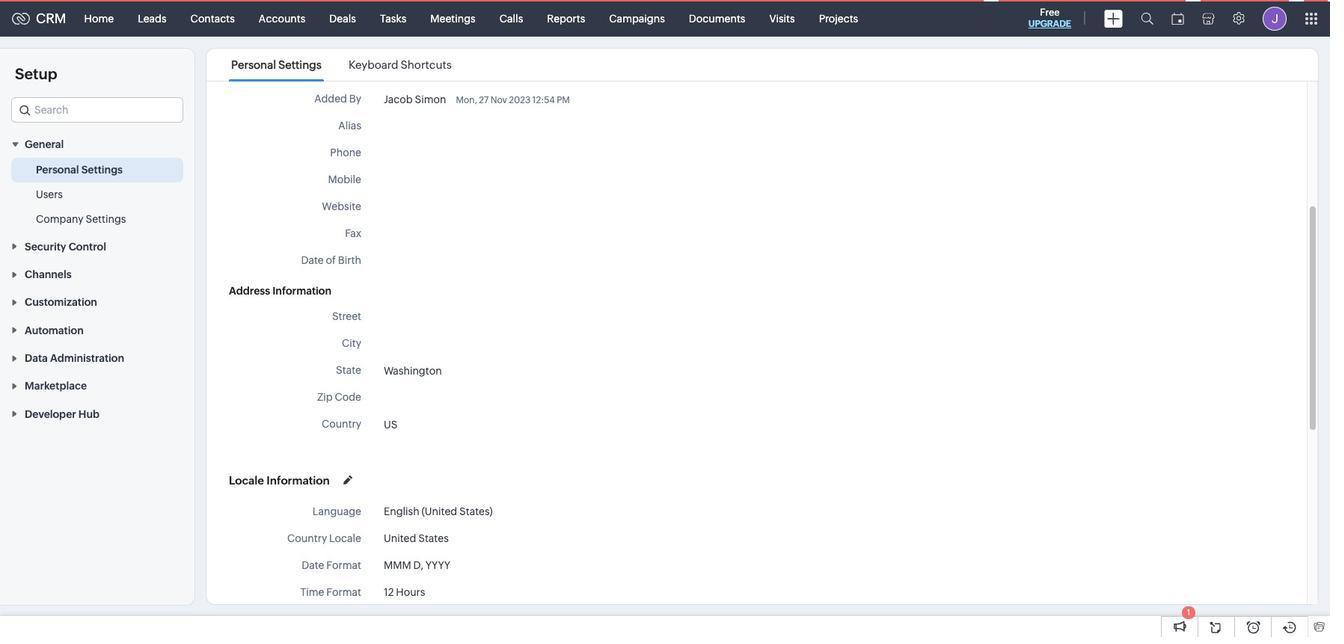 Task type: describe. For each thing, give the bounding box(es) containing it.
by
[[349, 93, 362, 105]]

security control
[[25, 241, 106, 253]]

date format
[[302, 560, 362, 572]]

shortcuts
[[401, 58, 452, 71]]

tasks link
[[368, 0, 419, 36]]

mmm
[[384, 560, 412, 572]]

-
[[412, 614, 416, 626]]

create menu element
[[1096, 0, 1133, 36]]

d,
[[414, 560, 424, 572]]

search image
[[1142, 12, 1154, 25]]

12:54
[[533, 95, 555, 106]]

documents
[[689, 12, 746, 24]]

12
[[384, 587, 394, 599]]

mon,
[[456, 95, 477, 106]]

administration
[[50, 353, 124, 365]]

country for country
[[322, 418, 362, 430]]

jacob simon
[[384, 94, 447, 106]]

contacts
[[191, 12, 235, 24]]

marketplace button
[[0, 372, 195, 400]]

0 vertical spatial personal
[[231, 58, 276, 71]]

time right the standard
[[520, 614, 544, 626]]

settings inside list
[[279, 58, 322, 71]]

setup
[[15, 65, 57, 82]]

8:0)
[[416, 614, 436, 626]]

time for time format
[[301, 587, 325, 599]]

city
[[342, 338, 362, 350]]

pacific
[[438, 614, 471, 626]]

added
[[315, 93, 347, 105]]

format for time format
[[327, 587, 362, 599]]

leads
[[138, 12, 167, 24]]

washington
[[384, 365, 442, 377]]

calls
[[500, 12, 523, 24]]

english
[[384, 506, 420, 518]]

security
[[25, 241, 66, 253]]

personal settings inside general "region"
[[36, 164, 123, 176]]

crm
[[36, 10, 66, 26]]

us
[[384, 419, 398, 431]]

campaigns link
[[598, 0, 677, 36]]

search element
[[1133, 0, 1163, 37]]

Search text field
[[12, 98, 183, 122]]

home link
[[72, 0, 126, 36]]

address
[[229, 285, 270, 297]]

profile image
[[1264, 6, 1288, 30]]

website
[[322, 201, 362, 213]]

fax
[[345, 228, 362, 240]]

keyboard shortcuts link
[[346, 58, 454, 71]]

information for address information
[[273, 285, 332, 297]]

2023
[[509, 95, 531, 106]]

home
[[84, 12, 114, 24]]

deals link
[[318, 0, 368, 36]]

marketplace
[[25, 381, 87, 393]]

(united
[[422, 506, 458, 518]]

list containing personal settings
[[218, 49, 465, 81]]

reports link
[[535, 0, 598, 36]]

tasks
[[380, 12, 407, 24]]

users
[[36, 189, 63, 201]]

code
[[335, 392, 362, 403]]

alias
[[339, 120, 362, 132]]

calendar image
[[1172, 12, 1185, 24]]

united states
[[384, 533, 449, 545]]

customization
[[25, 297, 97, 309]]

standard
[[473, 614, 518, 626]]

time zone
[[311, 614, 362, 626]]

general region
[[0, 158, 195, 232]]

crm link
[[12, 10, 66, 26]]

developer hub button
[[0, 400, 195, 428]]

developer hub
[[25, 409, 100, 421]]

12 hours
[[384, 587, 426, 599]]

yyyy
[[426, 560, 451, 572]]

free upgrade
[[1029, 7, 1072, 29]]

time for time zone
[[311, 614, 335, 626]]

security control button
[[0, 232, 195, 260]]

nov
[[491, 95, 507, 106]]

pm
[[557, 95, 570, 106]]

jacob
[[384, 94, 413, 106]]



Task type: locate. For each thing, give the bounding box(es) containing it.
0 vertical spatial information
[[273, 285, 332, 297]]

(america/los_angeles)
[[546, 614, 658, 626]]

data administration button
[[0, 344, 195, 372]]

added by
[[315, 93, 362, 105]]

birth
[[338, 255, 362, 266]]

meetings link
[[419, 0, 488, 36]]

personal settings link down accounts link
[[229, 58, 324, 71]]

users link
[[36, 187, 63, 202]]

format up zone
[[327, 587, 362, 599]]

date of birth
[[301, 255, 362, 266]]

states)
[[460, 506, 493, 518]]

english (united states)
[[384, 506, 493, 518]]

general button
[[0, 130, 195, 158]]

1 vertical spatial format
[[327, 587, 362, 599]]

control
[[69, 241, 106, 253]]

hub
[[78, 409, 100, 421]]

information down of
[[273, 285, 332, 297]]

personal settings link
[[229, 58, 324, 71], [36, 163, 123, 178]]

developer
[[25, 409, 76, 421]]

1 vertical spatial information
[[267, 474, 330, 487]]

(gmt
[[384, 614, 410, 626]]

2 vertical spatial settings
[[86, 214, 126, 226]]

0 vertical spatial locale
[[229, 474, 264, 487]]

None field
[[11, 97, 183, 123]]

0 vertical spatial country
[[322, 418, 362, 430]]

0 vertical spatial date
[[301, 255, 324, 266]]

format for date format
[[327, 560, 362, 572]]

date for date format
[[302, 560, 325, 572]]

1 vertical spatial country
[[288, 533, 327, 545]]

0 vertical spatial settings
[[279, 58, 322, 71]]

deals
[[330, 12, 356, 24]]

0 horizontal spatial personal
[[36, 164, 79, 176]]

automation button
[[0, 316, 195, 344]]

0 horizontal spatial personal settings link
[[36, 163, 123, 178]]

create menu image
[[1105, 9, 1124, 27]]

upgrade
[[1029, 19, 1072, 29]]

meetings
[[431, 12, 476, 24]]

channels
[[25, 269, 72, 281]]

information
[[273, 285, 332, 297], [267, 474, 330, 487]]

data administration
[[25, 353, 124, 365]]

settings up added at the left top of the page
[[279, 58, 322, 71]]

settings up security control dropdown button
[[86, 214, 126, 226]]

mmm d, yyyy
[[384, 560, 451, 572]]

time left zone
[[311, 614, 335, 626]]

date down country locale
[[302, 560, 325, 572]]

information for locale information
[[267, 474, 330, 487]]

1 vertical spatial locale
[[329, 533, 362, 545]]

documents link
[[677, 0, 758, 36]]

settings for company settings link on the top of page
[[86, 214, 126, 226]]

mon, 27 nov 2023 12:54 pm
[[456, 95, 570, 106]]

1 horizontal spatial personal settings link
[[229, 58, 324, 71]]

phone
[[330, 147, 362, 159]]

profile element
[[1255, 0, 1297, 36]]

calls link
[[488, 0, 535, 36]]

country for country locale
[[288, 533, 327, 545]]

company settings
[[36, 214, 126, 226]]

date for date of birth
[[301, 255, 324, 266]]

format up the time format
[[327, 560, 362, 572]]

1 vertical spatial settings
[[81, 164, 123, 176]]

time down date format
[[301, 587, 325, 599]]

company settings link
[[36, 212, 126, 227]]

0 vertical spatial format
[[327, 560, 362, 572]]

locale information
[[229, 474, 330, 487]]

1 horizontal spatial personal
[[231, 58, 276, 71]]

data
[[25, 353, 48, 365]]

0 vertical spatial personal settings
[[231, 58, 322, 71]]

leads link
[[126, 0, 179, 36]]

states
[[419, 533, 449, 545]]

country up date format
[[288, 533, 327, 545]]

country
[[322, 418, 362, 430], [288, 533, 327, 545]]

campaigns
[[610, 12, 665, 24]]

automation
[[25, 325, 84, 337]]

1
[[1188, 609, 1191, 618]]

1 format from the top
[[327, 560, 362, 572]]

personal settings
[[231, 58, 322, 71], [36, 164, 123, 176]]

hours
[[396, 587, 426, 599]]

zone
[[337, 614, 362, 626]]

visits link
[[758, 0, 807, 36]]

1 vertical spatial personal settings
[[36, 164, 123, 176]]

projects
[[819, 12, 859, 24]]

time format
[[301, 587, 362, 599]]

visits
[[770, 12, 795, 24]]

27
[[479, 95, 489, 106]]

address information
[[229, 285, 332, 297]]

format
[[327, 560, 362, 572], [327, 587, 362, 599]]

simon
[[415, 94, 447, 106]]

personal settings link for keyboard shortcuts link
[[229, 58, 324, 71]]

0 horizontal spatial locale
[[229, 474, 264, 487]]

personal settings down accounts link
[[231, 58, 322, 71]]

projects link
[[807, 0, 871, 36]]

0 vertical spatial personal settings link
[[229, 58, 324, 71]]

united
[[384, 533, 416, 545]]

2 format from the top
[[327, 587, 362, 599]]

free
[[1041, 7, 1060, 18]]

keyboard shortcuts
[[349, 58, 452, 71]]

street
[[332, 311, 362, 323]]

country down zip code
[[322, 418, 362, 430]]

settings for users link personal settings link
[[81, 164, 123, 176]]

1 vertical spatial personal settings link
[[36, 163, 123, 178]]

list
[[218, 49, 465, 81]]

0 horizontal spatial personal settings
[[36, 164, 123, 176]]

personal settings link down general dropdown button
[[36, 163, 123, 178]]

customization button
[[0, 288, 195, 316]]

contacts link
[[179, 0, 247, 36]]

logo image
[[12, 12, 30, 24]]

settings
[[279, 58, 322, 71], [81, 164, 123, 176], [86, 214, 126, 226]]

1 vertical spatial personal
[[36, 164, 79, 176]]

accounts link
[[247, 0, 318, 36]]

of
[[326, 255, 336, 266]]

personal down accounts
[[231, 58, 276, 71]]

settings down general dropdown button
[[81, 164, 123, 176]]

profile
[[330, 66, 362, 78]]

reports
[[547, 12, 586, 24]]

country locale
[[288, 533, 362, 545]]

1 vertical spatial date
[[302, 560, 325, 572]]

1 horizontal spatial locale
[[329, 533, 362, 545]]

language
[[313, 506, 362, 518]]

personal settings down general dropdown button
[[36, 164, 123, 176]]

1 horizontal spatial personal settings
[[231, 58, 322, 71]]

zip
[[317, 392, 333, 403]]

state
[[336, 365, 362, 377]]

personal inside general "region"
[[36, 164, 79, 176]]

keyboard
[[349, 58, 399, 71]]

zip code
[[317, 392, 362, 403]]

personal up users link
[[36, 164, 79, 176]]

personal settings link for users link
[[36, 163, 123, 178]]

(gmt -8:0) pacific standard time (america/los_angeles)
[[384, 614, 658, 626]]

company
[[36, 214, 84, 226]]

date left of
[[301, 255, 324, 266]]

information up language at the left bottom of the page
[[267, 474, 330, 487]]

date
[[301, 255, 324, 266], [302, 560, 325, 572]]



Task type: vqa. For each thing, say whether or not it's contained in the screenshot.
the Zip
yes



